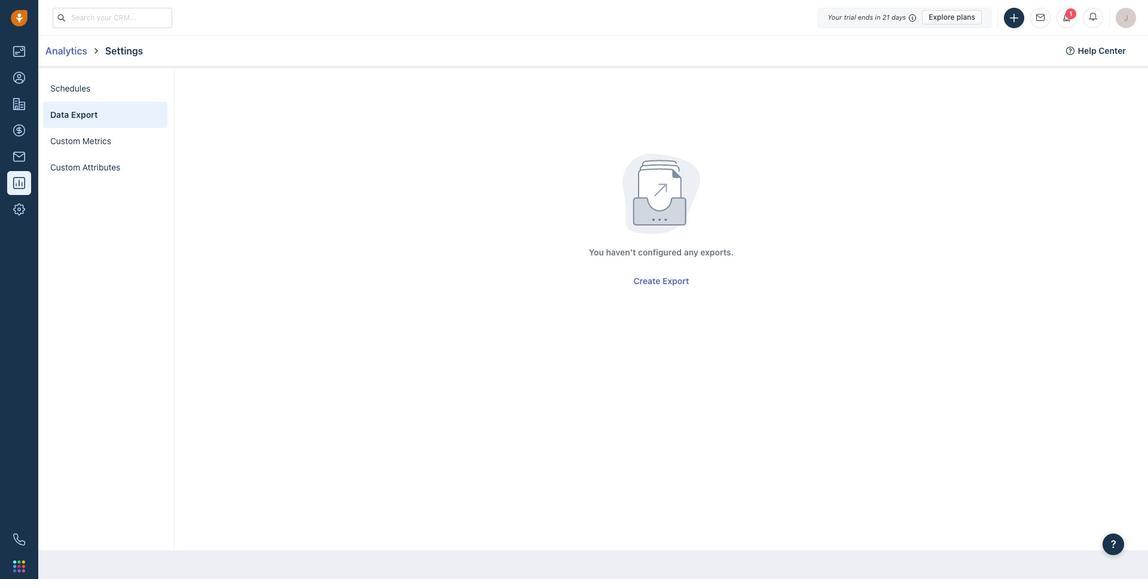 Task type: describe. For each thing, give the bounding box(es) containing it.
in
[[876, 13, 881, 21]]

Search your CRM... text field
[[53, 7, 172, 28]]

ends
[[859, 13, 874, 21]]

phone image
[[13, 534, 25, 546]]

21
[[883, 13, 890, 21]]

explore plans
[[929, 13, 976, 22]]

your
[[828, 13, 843, 21]]



Task type: locate. For each thing, give the bounding box(es) containing it.
your trial ends in 21 days
[[828, 13, 907, 21]]

phone element
[[7, 528, 31, 552]]

1
[[1070, 10, 1074, 17]]

freshworks switcher image
[[13, 561, 25, 573]]

explore plans link
[[923, 10, 983, 25]]

plans
[[957, 13, 976, 22]]

explore
[[929, 13, 955, 22]]

1 link
[[1057, 7, 1078, 28]]

trial
[[845, 13, 857, 21]]

days
[[892, 13, 907, 21]]



Task type: vqa. For each thing, say whether or not it's contained in the screenshot.
Freshsales associated with into
no



